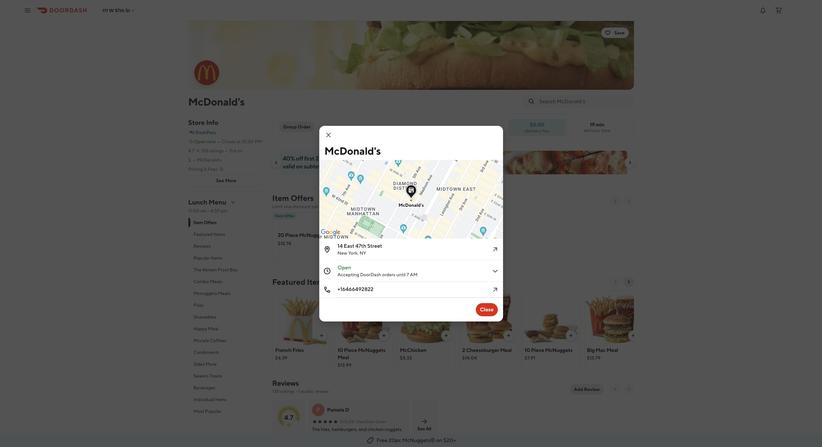 Task type: vqa. For each thing, say whether or not it's contained in the screenshot.
the Offers for Item Offers Limit one discount per order
yes



Task type: locate. For each thing, give the bounding box(es) containing it.
reviews up popular items
[[194, 244, 211, 249]]

$ • mcdonald's
[[188, 158, 222, 163]]

fries inside french fries $4.39
[[293, 348, 304, 354]]

0.6 mi
[[229, 148, 243, 154]]

frost
[[218, 268, 229, 273]]

1 vertical spatial more
[[206, 362, 217, 367]]

doordash up +16466492822
[[360, 272, 381, 278]]

of
[[281, 434, 285, 439]]

see inside button
[[216, 178, 224, 184]]

3 add item to cart image from the left
[[631, 334, 636, 339]]

1 horizontal spatial featured
[[272, 278, 305, 287]]

1 vertical spatial offers
[[204, 220, 217, 226]]

meal right the mac
[[607, 348, 618, 354]]

1 vertical spatial reviews
[[272, 380, 299, 388]]

0 horizontal spatial delivery
[[525, 128, 542, 133]]

0 horizontal spatial orders
[[320, 155, 336, 162]]

1 horizontal spatial 2
[[462, 348, 465, 354]]

1 horizontal spatial see
[[418, 427, 425, 432]]

select promotional banner element
[[434, 175, 473, 186]]

items for the featured items button
[[214, 232, 225, 237]]

previous image
[[613, 387, 618, 393]]

10 piece mcnuggets image
[[522, 290, 580, 345]]

1 horizontal spatial featured items
[[272, 278, 327, 287]]

2 horizontal spatial add item to cart image
[[568, 334, 574, 339]]

mcnuggets inside 10 piece mcnuggets $7.91
[[545, 348, 573, 354]]

2 click item image from the top
[[491, 267, 499, 275]]

group order button
[[279, 122, 315, 132]]

0 horizontal spatial order
[[298, 124, 311, 130]]

1 horizontal spatial order
[[376, 420, 386, 425]]

1 horizontal spatial 4.7
[[284, 414, 293, 422]]

add item to cart image
[[444, 334, 449, 339], [506, 334, 511, 339], [568, 334, 574, 339]]

until
[[396, 272, 406, 278]]

1 horizontal spatial on
[[436, 438, 443, 444]]

offers up discount
[[291, 194, 314, 203]]

2
[[316, 155, 319, 162], [462, 348, 465, 354]]

meal inside 2 cheeseburger meal $14.04
[[500, 348, 512, 354]]

more right sides
[[206, 362, 217, 367]]

offers
[[291, 194, 314, 203], [204, 220, 217, 226]]

2 right "first" at the top of page
[[316, 155, 319, 162]]

item offers heading
[[272, 193, 314, 204]]

0 horizontal spatial reviews
[[194, 244, 211, 249]]

• closes at 10:30 pm
[[218, 139, 262, 144]]

first
[[304, 155, 315, 162]]

to
[[345, 155, 351, 162]]

the kerwin frost box button
[[188, 264, 264, 276]]

10 up $7.91 on the bottom of the page
[[525, 348, 530, 354]]

off right $10
[[362, 155, 370, 162]]

add review button
[[570, 385, 604, 395]]

orders up the $15
[[320, 155, 336, 162]]

0 horizontal spatial 135
[[201, 148, 208, 154]]

1 add item to cart image from the left
[[444, 334, 449, 339]]

10 for 10 piece mcnuggets
[[525, 348, 530, 354]]

1 vertical spatial order
[[376, 420, 386, 425]]

1 vertical spatial orders
[[382, 272, 395, 278]]

2 up $14.04
[[462, 348, 465, 354]]

1 horizontal spatial 135
[[272, 389, 280, 395]]

popular up the
[[194, 256, 210, 261]]

piece inside 10 piece mcnuggets $7.91
[[531, 348, 544, 354]]

$
[[188, 158, 191, 163]]

piece right the 20
[[285, 232, 298, 239]]

1 horizontal spatial add item to cart image
[[381, 334, 387, 339]]

1 vertical spatial click item image
[[491, 267, 499, 275]]

0 horizontal spatial fries
[[194, 303, 204, 308]]

mcchicken
[[400, 348, 427, 354]]

0 vertical spatial offers
[[291, 194, 314, 203]]

0 horizontal spatial see
[[216, 178, 224, 184]]

next button of carousel image
[[626, 280, 631, 285]]

mcchicken image
[[397, 290, 456, 345]]

2 horizontal spatial add item to cart image
[[631, 334, 636, 339]]

on left $20+
[[436, 438, 443, 444]]

meal inside happy meal button
[[208, 327, 219, 332]]

20
[[278, 232, 284, 239]]

more
[[225, 178, 236, 184], [206, 362, 217, 367]]

111 w 57th st
[[102, 8, 130, 13]]

1 horizontal spatial ratings
[[281, 389, 295, 395]]

add item to cart image for 2 cheeseburger meal
[[506, 334, 511, 339]]

reviews inside reviews 135 ratings • 1 public review
[[272, 380, 299, 388]]

0 horizontal spatial 4.7
[[188, 148, 195, 154]]

1 vertical spatial featured
[[272, 278, 305, 287]]

135 up $ • mcdonald's
[[201, 148, 208, 154]]

on
[[296, 163, 303, 170], [436, 438, 443, 444]]

offers down -
[[204, 220, 217, 226]]

on right valid
[[296, 163, 303, 170]]

0 horizontal spatial piece
[[285, 232, 298, 239]]

off
[[296, 155, 303, 162], [362, 155, 370, 162]]

click item image
[[491, 246, 499, 254], [491, 267, 499, 275]]

delivery left the time
[[584, 128, 600, 133]]

2 inside 40% off first 2 orders up to $10 off with 40welcome, valid on subtotals $15
[[316, 155, 319, 162]]

1 delivery from the left
[[584, 128, 600, 133]]

10 up the $13.99
[[338, 348, 343, 354]]

open inside open accepting doordash orders until 7 am
[[338, 265, 351, 271]]

1 vertical spatial 135
[[272, 389, 280, 395]]

1 horizontal spatial fries
[[293, 348, 304, 354]]

fries right french
[[293, 348, 304, 354]]

1
[[299, 389, 300, 395]]

1 click item image from the top
[[491, 246, 499, 254]]

reviews for reviews
[[194, 244, 211, 249]]

• right now at the left of the page
[[218, 139, 220, 144]]

review
[[584, 387, 600, 393]]

meal inside big mac meal $13.79
[[607, 348, 618, 354]]

0 vertical spatial 2
[[316, 155, 319, 162]]

$0.00
[[530, 122, 545, 128]]

previous button of carousel image
[[274, 160, 279, 165], [613, 199, 618, 204]]

$13.79
[[587, 356, 601, 361]]

individual
[[194, 398, 214, 403]]

big mac meal image
[[585, 290, 643, 345]]

map region
[[295, 121, 547, 289]]

open for open accepting doordash orders until 7 am
[[338, 265, 351, 271]]

new
[[338, 251, 347, 256]]

next button of carousel image
[[628, 160, 633, 165], [626, 199, 631, 204]]

combo
[[194, 279, 209, 285]]

0 horizontal spatial off
[[296, 155, 303, 162]]

0 vertical spatial see
[[216, 178, 224, 184]]

135 down reviews link at the bottom left of page
[[272, 389, 280, 395]]

0 vertical spatial click item image
[[491, 246, 499, 254]]

meal right cheeseburger
[[500, 348, 512, 354]]

0 vertical spatial meals
[[210, 279, 222, 285]]

14
[[338, 243, 343, 249]]

0 vertical spatial featured items
[[194, 232, 225, 237]]

1 horizontal spatial piece
[[344, 348, 357, 354]]

0 vertical spatial reviews
[[194, 244, 211, 249]]

40% off first 2 orders up to $10 off with 40welcome, valid on subtotals $15
[[283, 155, 423, 170]]

open
[[194, 139, 206, 144], [338, 265, 351, 271]]

0 horizontal spatial 10
[[338, 348, 343, 354]]

d
[[345, 407, 349, 414]]

1 horizontal spatial mcnuggets
[[358, 348, 386, 354]]

• left 1
[[296, 389, 298, 395]]

click item image for street
[[491, 246, 499, 254]]

1 add item to cart image from the left
[[319, 334, 324, 339]]

doordash
[[360, 272, 381, 278], [357, 420, 375, 425]]

meal up mccafe coffees
[[208, 327, 219, 332]]

2 add item to cart image from the left
[[506, 334, 511, 339]]

0 horizontal spatial on
[[296, 163, 303, 170]]

1 horizontal spatial more
[[225, 178, 236, 184]]

ratings down reviews link at the bottom left of page
[[281, 389, 295, 395]]

popular
[[194, 256, 210, 261], [205, 409, 221, 415]]

sweets treats button
[[188, 371, 264, 382]]

10 piece mcnuggets meal $13.99
[[338, 348, 386, 368]]

featured items
[[194, 232, 225, 237], [272, 278, 327, 287]]

mcnuggets inside 10 piece mcnuggets meal $13.99
[[358, 348, 386, 354]]

accepting
[[338, 272, 359, 278]]

more up "menu"
[[225, 178, 236, 184]]

individual items button
[[188, 394, 264, 406]]

0 vertical spatial popular
[[194, 256, 210, 261]]

2 inside 2 cheeseburger meal $14.04
[[462, 348, 465, 354]]

close button
[[476, 304, 498, 317]]

the kerwin frost box
[[194, 268, 238, 273]]

featured items heading
[[272, 277, 327, 288]]

piece inside 20 piece mcnuggets $12.74
[[285, 232, 298, 239]]

item down "limit"
[[275, 214, 284, 219]]

public
[[301, 389, 314, 395]]

add item to cart image for big mac meal
[[631, 334, 636, 339]]

mcnuggets
[[299, 232, 327, 239], [358, 348, 386, 354], [545, 348, 573, 354]]

4.7 up 'of 5 stars'
[[284, 414, 293, 422]]

item up "limit"
[[272, 194, 289, 203]]

0 horizontal spatial open
[[194, 139, 206, 144]]

mcnuggets inside 20 piece mcnuggets $12.74
[[299, 232, 327, 239]]

0 vertical spatial on
[[296, 163, 303, 170]]

mcdonald's
[[188, 96, 245, 108], [325, 145, 381, 157], [197, 158, 222, 163], [399, 203, 424, 208], [399, 203, 424, 208]]

on inside 40% off first 2 orders up to $10 off with 40welcome, valid on subtotals $15
[[296, 163, 303, 170]]

fries inside button
[[194, 303, 204, 308]]

popular items
[[194, 256, 222, 261]]

0 vertical spatial 4.7
[[188, 148, 195, 154]]

item for item offers
[[194, 220, 203, 226]]

ratings down now at the left of the page
[[209, 148, 224, 154]]

0 vertical spatial fries
[[194, 303, 204, 308]]

more for see more
[[225, 178, 236, 184]]

add item to cart image
[[319, 334, 324, 339], [381, 334, 387, 339], [631, 334, 636, 339]]

0 vertical spatial 135
[[201, 148, 208, 154]]

7
[[407, 272, 409, 278]]

0 vertical spatial item
[[272, 194, 289, 203]]

see left all
[[418, 427, 425, 432]]

meals down the kerwin frost box
[[210, 279, 222, 285]]

piece up the $13.99
[[344, 348, 357, 354]]

item inside item offers limit one discount per order
[[272, 194, 289, 203]]

1 horizontal spatial off
[[362, 155, 370, 162]]

piece up $7.91 on the bottom of the page
[[531, 348, 544, 354]]

0 horizontal spatial ratings
[[209, 148, 224, 154]]

the
[[194, 268, 201, 273]]

item for item offers limit one discount per order
[[272, 194, 289, 203]]

Item Search search field
[[540, 98, 629, 105]]

2 10 from the left
[[525, 348, 530, 354]]

135
[[201, 148, 208, 154], [272, 389, 280, 395]]

1 10 from the left
[[338, 348, 343, 354]]

0 horizontal spatial add item to cart image
[[319, 334, 324, 339]]

offers for item offers
[[204, 220, 217, 226]]

3 add item to cart image from the left
[[568, 334, 574, 339]]

0 horizontal spatial mcnuggets
[[299, 232, 327, 239]]

0 vertical spatial doordash
[[360, 272, 381, 278]]

item down 11:00 at the top of page
[[194, 220, 203, 226]]

mcchicken $5.32
[[400, 348, 427, 361]]

items inside button
[[211, 256, 222, 261]]

0 vertical spatial orders
[[320, 155, 336, 162]]

lunch menu
[[188, 199, 226, 206]]

featured items inside button
[[194, 232, 225, 237]]

next image
[[626, 387, 631, 393]]

0 vertical spatial order
[[298, 124, 311, 130]]

open down dashpass
[[194, 139, 206, 144]]

10 inside 10 piece mcnuggets $7.91
[[525, 348, 530, 354]]

1 vertical spatial see
[[418, 427, 425, 432]]

1 vertical spatial doordash
[[357, 420, 375, 425]]

0 horizontal spatial add item to cart image
[[444, 334, 449, 339]]

offers inside item offers limit one discount per order
[[291, 194, 314, 203]]

4.7 up $
[[188, 148, 195, 154]]

doordash right 11/11/23
[[357, 420, 375, 425]]

delivery inside "19 min delivery time"
[[584, 128, 600, 133]]

2 add item to cart image from the left
[[381, 334, 387, 339]]

2 horizontal spatial mcnuggets
[[545, 348, 573, 354]]

item offer
[[275, 214, 295, 219]]

10 for 10 piece mcnuggets meal
[[338, 348, 343, 354]]

• left 0.6
[[226, 148, 227, 154]]

1 vertical spatial item
[[275, 214, 284, 219]]

1 vertical spatial ratings
[[281, 389, 295, 395]]

subtotals
[[304, 163, 328, 170]]

0 horizontal spatial more
[[206, 362, 217, 367]]

add item to cart image for 10 piece mcnuggets
[[568, 334, 574, 339]]

open for open now
[[194, 139, 206, 144]]

meals up fries button in the left of the page
[[218, 291, 231, 296]]

mcdonald's dialog
[[295, 121, 547, 322]]

0 horizontal spatial featured
[[194, 232, 213, 237]]

1 horizontal spatial reviews
[[272, 380, 299, 388]]

item
[[272, 194, 289, 203], [275, 214, 284, 219], [194, 220, 203, 226]]

1 vertical spatial 4.7
[[284, 414, 293, 422]]

item offers limit one discount per order
[[272, 194, 331, 209]]

0 vertical spatial more
[[225, 178, 236, 184]]

offers for item offers limit one discount per order
[[291, 194, 314, 203]]

reviews up 1
[[272, 380, 299, 388]]

reviews inside button
[[194, 244, 211, 249]]

happy
[[194, 327, 207, 332]]

click item image
[[491, 286, 499, 294]]

piece for meal
[[344, 348, 357, 354]]

menu
[[209, 199, 226, 206]]

discount
[[293, 204, 311, 209]]

more for sides more
[[206, 362, 217, 367]]

popular down individual items
[[205, 409, 221, 415]]

treats
[[210, 374, 222, 379]]

delivery inside "$0.00 delivery fee"
[[525, 128, 542, 133]]

2 off from the left
[[362, 155, 370, 162]]

meal up the $13.99
[[338, 355, 349, 361]]

happy meal
[[194, 327, 219, 332]]

order up free
[[376, 420, 386, 425]]

orders inside open accepting doordash orders until 7 am
[[382, 272, 395, 278]]

1 vertical spatial fries
[[293, 348, 304, 354]]

0 vertical spatial featured
[[194, 232, 213, 237]]

1 vertical spatial meals
[[218, 291, 231, 296]]

1 horizontal spatial orders
[[382, 272, 395, 278]]

featured inside button
[[194, 232, 213, 237]]

2 vertical spatial item
[[194, 220, 203, 226]]

store info
[[188, 119, 218, 126]]

2 delivery from the left
[[525, 128, 542, 133]]

click item image for orders
[[491, 267, 499, 275]]

most popular button
[[188, 406, 264, 418]]

order right group
[[298, 124, 311, 130]]

135 inside reviews 135 ratings • 1 public review
[[272, 389, 280, 395]]

1 horizontal spatial delivery
[[584, 128, 600, 133]]

0 horizontal spatial previous button of carousel image
[[274, 160, 279, 165]]

orders left until at the left bottom
[[382, 272, 395, 278]]

1 horizontal spatial open
[[338, 265, 351, 271]]

doordash inside open accepting doordash orders until 7 am
[[360, 272, 381, 278]]

see inside "link"
[[418, 427, 425, 432]]

open up the accepting on the left bottom of page
[[338, 265, 351, 271]]

min
[[596, 122, 605, 128]]

review
[[315, 389, 329, 395]]

1 horizontal spatial add item to cart image
[[506, 334, 511, 339]]

see down fees
[[216, 178, 224, 184]]

10
[[338, 348, 343, 354], [525, 348, 530, 354]]

items for individual items button at the left bottom of the page
[[215, 398, 227, 403]]

fries up shareables
[[194, 303, 204, 308]]

piece for $12.74
[[285, 232, 298, 239]]

1 vertical spatial open
[[338, 265, 351, 271]]

mcnuggets meals button
[[188, 288, 264, 300]]

order
[[298, 124, 311, 130], [376, 420, 386, 425]]

1 horizontal spatial previous button of carousel image
[[613, 199, 618, 204]]

mcdonald's image
[[188, 21, 634, 90], [194, 60, 219, 85]]

piece inside 10 piece mcnuggets meal $13.99
[[344, 348, 357, 354]]

1 horizontal spatial offers
[[291, 194, 314, 203]]

1 vertical spatial 2
[[462, 348, 465, 354]]

off left "first" at the top of page
[[296, 155, 303, 162]]

1 vertical spatial featured items
[[272, 278, 327, 287]]

1 horizontal spatial 10
[[525, 348, 530, 354]]

0 horizontal spatial featured items
[[194, 232, 225, 237]]

• inside reviews 135 ratings • 1 public review
[[296, 389, 298, 395]]

0 horizontal spatial offers
[[204, 220, 217, 226]]

0 horizontal spatial 2
[[316, 155, 319, 162]]

delivery down $0.00
[[525, 128, 542, 133]]

•
[[218, 139, 220, 144], [226, 148, 227, 154], [193, 158, 195, 163], [296, 389, 298, 395], [354, 420, 356, 425]]

2 horizontal spatial piece
[[531, 348, 544, 354]]

1 vertical spatial next button of carousel image
[[626, 199, 631, 204]]

4.7
[[188, 148, 195, 154], [284, 414, 293, 422]]

orders
[[320, 155, 336, 162], [382, 272, 395, 278]]

10 inside 10 piece mcnuggets meal $13.99
[[338, 348, 343, 354]]

0 vertical spatial open
[[194, 139, 206, 144]]

ny
[[360, 251, 366, 256]]

add item to cart image for 10 piece mcnuggets meal
[[381, 334, 387, 339]]



Task type: describe. For each thing, give the bounding box(es) containing it.
save
[[615, 30, 625, 35]]

mi
[[237, 148, 243, 154]]

beverages
[[194, 386, 215, 391]]

open menu image
[[24, 6, 32, 14]]

time
[[601, 128, 611, 133]]

add item to cart image for french fries
[[319, 334, 324, 339]]

add review
[[574, 387, 600, 393]]

valid
[[283, 163, 295, 170]]

4:59
[[210, 208, 220, 214]]

11:00 am - 4:59 pm
[[188, 208, 228, 214]]

135 ratings •
[[201, 148, 227, 154]]

now
[[207, 139, 216, 144]]

$0.00 delivery fee
[[525, 122, 549, 133]]

$4.39
[[275, 356, 287, 361]]

see for see all
[[418, 427, 425, 432]]

1 off from the left
[[296, 155, 303, 162]]

mcnuggets for $12.74
[[299, 232, 327, 239]]

111 w 57th st button
[[102, 8, 135, 13]]

+16466492822
[[338, 286, 374, 293]]

piece for $7.91
[[531, 348, 544, 354]]

per
[[312, 204, 319, 209]]

mccafe coffees
[[194, 338, 226, 344]]

store
[[188, 119, 205, 126]]

meals for combo meals
[[210, 279, 222, 285]]

close mcdonald's image
[[325, 131, 332, 139]]

mcnuggets for meal
[[358, 348, 386, 354]]

group order
[[283, 124, 311, 130]]

mccafe coffees button
[[188, 335, 264, 347]]

previous button of carousel image
[[613, 280, 618, 285]]

see more
[[216, 178, 236, 184]]

items inside heading
[[307, 278, 327, 287]]

notification bell image
[[759, 6, 767, 14]]

ratings inside reviews 135 ratings • 1 public review
[[281, 389, 295, 395]]

see more button
[[189, 176, 264, 186]]

19 min delivery time
[[584, 122, 611, 133]]

47th
[[355, 243, 366, 249]]

111
[[102, 8, 108, 13]]

• right 11/11/23
[[354, 420, 356, 425]]

lunch
[[188, 199, 207, 206]]

reviews button
[[188, 241, 264, 252]]

free
[[377, 438, 388, 444]]

dashpass
[[195, 130, 216, 135]]

all
[[426, 427, 431, 432]]

open now
[[194, 139, 216, 144]]

$12.74
[[278, 241, 291, 247]]

at
[[237, 139, 241, 144]]

east
[[344, 243, 354, 249]]

box
[[230, 268, 238, 273]]

pamela d
[[327, 407, 349, 414]]

featured items button
[[188, 229, 264, 241]]

see for see more
[[216, 178, 224, 184]]

0 vertical spatial next button of carousel image
[[628, 160, 633, 165]]

11:00
[[188, 208, 199, 214]]

shareables button
[[188, 312, 264, 323]]

0 vertical spatial previous button of carousel image
[[274, 160, 279, 165]]

$5.32
[[400, 356, 412, 361]]

orders inside 40% off first 2 orders up to $10 off with 40welcome, valid on subtotals $15
[[320, 155, 336, 162]]

st
[[126, 8, 130, 13]]

most
[[194, 409, 204, 415]]

limit
[[272, 204, 283, 209]]

one
[[284, 204, 292, 209]]

items for popular items button
[[211, 256, 222, 261]]

happy meal button
[[188, 323, 264, 335]]

coffees
[[210, 338, 226, 344]]

sweets
[[194, 374, 209, 379]]

$10
[[352, 155, 361, 162]]

pm
[[221, 208, 228, 214]]

mcnuggetsⓡ
[[402, 438, 435, 444]]

&
[[204, 167, 207, 172]]

powered by google image
[[321, 229, 340, 236]]

$20+
[[444, 438, 456, 444]]

• right $
[[193, 158, 195, 163]]

item for item offer
[[275, 214, 284, 219]]

meal inside 10 piece mcnuggets meal $13.99
[[338, 355, 349, 361]]

fries button
[[188, 300, 264, 312]]

1 vertical spatial on
[[436, 438, 443, 444]]

pamela
[[327, 407, 344, 414]]

pricing & fees
[[188, 167, 218, 172]]

save button
[[602, 28, 629, 38]]

2 cheeseburger meal image
[[460, 290, 518, 345]]

featured inside heading
[[272, 278, 305, 287]]

mcnuggets meals
[[194, 291, 231, 296]]

offer
[[284, 214, 295, 219]]

40welcome,
[[383, 155, 423, 162]]

57th
[[115, 8, 125, 13]]

with
[[371, 155, 382, 162]]

pricing
[[188, 167, 203, 172]]

0 items, open order cart image
[[775, 6, 783, 14]]

add item to cart image for mcchicken
[[444, 334, 449, 339]]

1 vertical spatial previous button of carousel image
[[613, 199, 618, 204]]

10 piece mcnuggets meal image
[[335, 290, 393, 345]]

see all link
[[412, 401, 437, 448]]

up
[[337, 155, 344, 162]]

order
[[320, 204, 331, 209]]

close
[[480, 307, 494, 313]]

mcnuggets for $7.91
[[545, 348, 573, 354]]

of 5 stars
[[281, 434, 297, 439]]

$7.91
[[525, 356, 535, 361]]

individual items
[[194, 398, 227, 403]]

see all
[[418, 427, 431, 432]]

$15
[[329, 163, 338, 170]]

0 vertical spatial ratings
[[209, 148, 224, 154]]

most popular
[[194, 409, 221, 415]]

am
[[200, 208, 207, 214]]

condiments
[[194, 350, 219, 356]]

meals for mcnuggets meals
[[218, 291, 231, 296]]

order inside button
[[298, 124, 311, 130]]

condiments button
[[188, 347, 264, 359]]

w
[[109, 8, 114, 13]]

sweets treats
[[194, 374, 222, 379]]

reviews link
[[272, 380, 299, 388]]

reviews for reviews 135 ratings • 1 public review
[[272, 380, 299, 388]]

info
[[206, 119, 218, 126]]

street
[[367, 243, 382, 249]]

cheeseburger
[[466, 348, 499, 354]]

1 vertical spatial popular
[[205, 409, 221, 415]]

french fries image
[[273, 290, 331, 345]]

closes
[[222, 139, 236, 144]]

14 east 47th street new york, ny
[[338, 243, 382, 256]]



